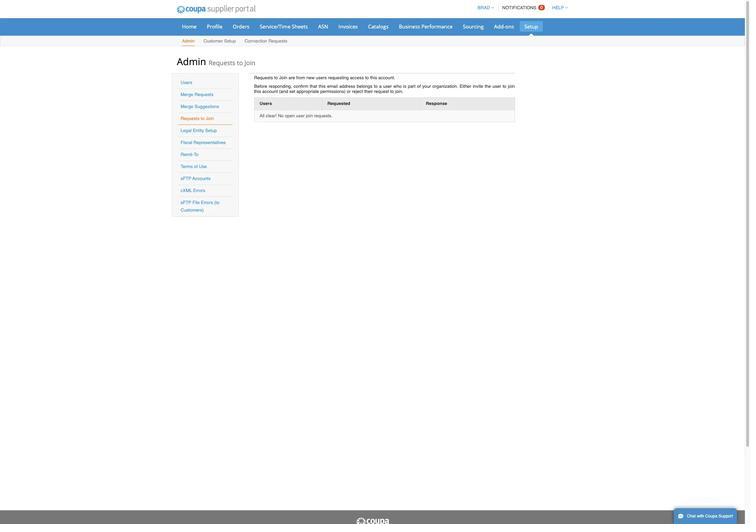 Task type: vqa. For each thing, say whether or not it's contained in the screenshot.
First Name
no



Task type: locate. For each thing, give the bounding box(es) containing it.
merge suggestions link
[[181, 104, 219, 109]]

navigation
[[475, 1, 569, 14]]

join left requests.
[[306, 113, 313, 118]]

customers)
[[181, 208, 204, 213]]

address
[[340, 84, 356, 89]]

admin
[[182, 38, 195, 44], [177, 55, 206, 68]]

errors
[[193, 188, 206, 193], [201, 200, 213, 205]]

2 horizontal spatial join
[[279, 75, 288, 80]]

remit-to link
[[181, 152, 199, 157]]

from
[[297, 75, 305, 80]]

open
[[285, 113, 295, 118]]

merge
[[181, 92, 194, 97], [181, 104, 194, 109]]

users
[[316, 75, 327, 80]]

0 vertical spatial join
[[508, 84, 515, 89]]

users link
[[181, 80, 193, 85]]

users
[[181, 80, 193, 85], [260, 101, 272, 106]]

0 horizontal spatial coupa supplier portal image
[[172, 1, 260, 18]]

coupa supplier portal image
[[172, 1, 260, 18], [356, 518, 390, 525]]

join inside "admin requests to join"
[[245, 59, 256, 67]]

requests for admin
[[209, 59, 236, 67]]

sftp
[[181, 176, 191, 181], [181, 200, 191, 205]]

account
[[263, 89, 278, 94]]

catalogs
[[368, 23, 389, 30]]

0 vertical spatial merge
[[181, 92, 194, 97]]

legal entity setup
[[181, 128, 217, 133]]

0 horizontal spatial setup
[[205, 128, 217, 133]]

merge down merge requests
[[181, 104, 194, 109]]

0 horizontal spatial of
[[194, 164, 198, 169]]

notifications 0
[[503, 5, 543, 10]]

2 merge from the top
[[181, 104, 194, 109]]

help link
[[550, 5, 569, 10]]

errors left the (to
[[201, 200, 213, 205]]

1 vertical spatial merge
[[181, 104, 194, 109]]

errors inside sftp file errors (to customers)
[[201, 200, 213, 205]]

to inside "admin requests to join"
[[237, 59, 243, 67]]

user right "a"
[[384, 84, 392, 89]]

requests inside "admin requests to join"
[[209, 59, 236, 67]]

catalogs link
[[364, 21, 393, 32]]

0 vertical spatial join
[[245, 59, 256, 67]]

profile
[[207, 23, 223, 30]]

join for requests to join
[[206, 116, 214, 121]]

users down account
[[260, 101, 272, 106]]

join right the
[[508, 84, 515, 89]]

orders
[[233, 23, 250, 30]]

requests up suggestions
[[195, 92, 214, 97]]

1 vertical spatial join
[[306, 113, 313, 118]]

0 vertical spatial setup
[[525, 23, 539, 30]]

0 horizontal spatial users
[[181, 80, 193, 85]]

join inside requests to join are from new users requesting access to this account. before responding, confirm that this email address belongs to a user who is part of your organization. either invite the user to join this account (and set appropriate permissions) or reject their request to join.
[[279, 75, 288, 80]]

admin down admin link
[[177, 55, 206, 68]]

setup inside "setup" link
[[525, 23, 539, 30]]

chat
[[688, 515, 696, 519]]

orders link
[[229, 21, 254, 32]]

navigation containing notifications 0
[[475, 1, 569, 14]]

0 horizontal spatial user
[[296, 113, 305, 118]]

0 vertical spatial of
[[418, 84, 421, 89]]

set
[[290, 89, 296, 94]]

a
[[380, 84, 382, 89]]

0 vertical spatial users
[[181, 80, 193, 85]]

requests up before
[[254, 75, 273, 80]]

1 vertical spatial users
[[260, 101, 272, 106]]

brad link
[[475, 5, 495, 10]]

join left are
[[279, 75, 288, 80]]

appropriate
[[297, 89, 319, 94]]

sftp for sftp accounts
[[181, 176, 191, 181]]

1 vertical spatial setup
[[224, 38, 236, 44]]

1 vertical spatial admin
[[177, 55, 206, 68]]

of right part at the right of page
[[418, 84, 421, 89]]

requests down service/time
[[269, 38, 288, 44]]

either
[[460, 84, 472, 89]]

2 vertical spatial join
[[206, 116, 214, 121]]

merge for merge requests
[[181, 92, 194, 97]]

setup up representatives
[[205, 128, 217, 133]]

0
[[541, 5, 543, 10]]

use
[[199, 164, 207, 169]]

admin down home 'link'
[[182, 38, 195, 44]]

fiscal representatives link
[[181, 140, 226, 145]]

requests down customer setup link
[[209, 59, 236, 67]]

legal entity setup link
[[181, 128, 217, 133]]

user right the
[[493, 84, 502, 89]]

response
[[426, 101, 448, 106]]

remit-to
[[181, 152, 199, 157]]

sftp up cxml
[[181, 176, 191, 181]]

errors down accounts
[[193, 188, 206, 193]]

account.
[[379, 75, 396, 80]]

requesting
[[328, 75, 349, 80]]

1 vertical spatial sftp
[[181, 200, 191, 205]]

sftp inside sftp file errors (to customers)
[[181, 200, 191, 205]]

join down suggestions
[[206, 116, 214, 121]]

all
[[260, 113, 265, 118]]

customer
[[204, 38, 223, 44]]

join down connection at the left of the page
[[245, 59, 256, 67]]

to
[[237, 59, 243, 67], [274, 75, 278, 80], [366, 75, 369, 80], [374, 84, 378, 89], [503, 84, 507, 89], [391, 89, 394, 94], [201, 116, 205, 121]]

requests to join are from new users requesting access to this account. before responding, confirm that this email address belongs to a user who is part of your organization. either invite the user to join this account (and set appropriate permissions) or reject their request to join.
[[254, 75, 515, 94]]

0 vertical spatial sftp
[[181, 176, 191, 181]]

sftp up customers)
[[181, 200, 191, 205]]

0 horizontal spatial join
[[306, 113, 313, 118]]

user
[[384, 84, 392, 89], [493, 84, 502, 89], [296, 113, 305, 118]]

is
[[404, 84, 407, 89]]

setup right customer
[[224, 38, 236, 44]]

requests.
[[314, 113, 333, 118]]

1 horizontal spatial setup
[[224, 38, 236, 44]]

join
[[508, 84, 515, 89], [306, 113, 313, 118]]

responding,
[[269, 84, 292, 89]]

fiscal
[[181, 140, 193, 145]]

1 horizontal spatial of
[[418, 84, 421, 89]]

1 sftp from the top
[[181, 176, 191, 181]]

join inside requests to join are from new users requesting access to this account. before responding, confirm that this email address belongs to a user who is part of your organization. either invite the user to join this account (and set appropriate permissions) or reject their request to join.
[[508, 84, 515, 89]]

this up belongs
[[371, 75, 377, 80]]

users up merge requests
[[181, 80, 193, 85]]

2 horizontal spatial setup
[[525, 23, 539, 30]]

merge down users link
[[181, 92, 194, 97]]

merge requests link
[[181, 92, 214, 97]]

service/time sheets link
[[256, 21, 313, 32]]

notifications
[[503, 5, 537, 10]]

1 vertical spatial join
[[279, 75, 288, 80]]

sheets
[[292, 23, 308, 30]]

requests inside 'link'
[[269, 38, 288, 44]]

chat with coupa support
[[688, 515, 734, 519]]

0 vertical spatial admin
[[182, 38, 195, 44]]

email
[[328, 84, 338, 89]]

1 horizontal spatial coupa supplier portal image
[[356, 518, 390, 525]]

their
[[365, 89, 373, 94]]

invoices link
[[334, 21, 363, 32]]

merge suggestions
[[181, 104, 219, 109]]

home link
[[178, 21, 201, 32]]

sftp file errors (to customers) link
[[181, 200, 220, 213]]

2 vertical spatial setup
[[205, 128, 217, 133]]

requests for connection
[[269, 38, 288, 44]]

requests to join link
[[181, 116, 214, 121]]

1 horizontal spatial join
[[508, 84, 515, 89]]

2 sftp from the top
[[181, 200, 191, 205]]

this left account
[[254, 89, 261, 94]]

coupa
[[706, 515, 718, 519]]

1 vertical spatial coupa supplier portal image
[[356, 518, 390, 525]]

setup
[[525, 23, 539, 30], [224, 38, 236, 44], [205, 128, 217, 133]]

add-
[[495, 23, 506, 30]]

fiscal representatives
[[181, 140, 226, 145]]

this down users
[[319, 84, 326, 89]]

1 merge from the top
[[181, 92, 194, 97]]

sftp file errors (to customers)
[[181, 200, 220, 213]]

sftp accounts
[[181, 176, 211, 181]]

0 horizontal spatial join
[[206, 116, 214, 121]]

1 vertical spatial errors
[[201, 200, 213, 205]]

1 horizontal spatial join
[[245, 59, 256, 67]]

entity
[[193, 128, 204, 133]]

of left use
[[194, 164, 198, 169]]

all clear! no open user join requests.
[[260, 113, 333, 118]]

admin link
[[182, 37, 195, 46]]

setup down notifications 0
[[525, 23, 539, 30]]

user right open
[[296, 113, 305, 118]]



Task type: describe. For each thing, give the bounding box(es) containing it.
invite
[[473, 84, 484, 89]]

part
[[408, 84, 416, 89]]

organization.
[[433, 84, 459, 89]]

add-ons
[[495, 23, 515, 30]]

2 horizontal spatial this
[[371, 75, 377, 80]]

chat with coupa support button
[[675, 509, 738, 525]]

permissions)
[[321, 89, 346, 94]]

(to
[[215, 200, 220, 205]]

who
[[394, 84, 402, 89]]

belongs
[[357, 84, 373, 89]]

service/time
[[260, 23, 291, 30]]

business
[[399, 23, 421, 30]]

ons
[[506, 23, 515, 30]]

with
[[698, 515, 705, 519]]

file
[[193, 200, 200, 205]]

to
[[194, 152, 199, 157]]

before
[[254, 84, 268, 89]]

merge requests
[[181, 92, 214, 97]]

connection requests
[[245, 38, 288, 44]]

invoices
[[339, 23, 358, 30]]

setup inside customer setup link
[[224, 38, 236, 44]]

customer setup link
[[203, 37, 236, 46]]

asn link
[[314, 21, 333, 32]]

connection
[[245, 38, 268, 44]]

are
[[289, 75, 295, 80]]

admin for admin
[[182, 38, 195, 44]]

requests inside requests to join are from new users requesting access to this account. before responding, confirm that this email address belongs to a user who is part of your organization. either invite the user to join this account (and set appropriate permissions) or reject their request to join.
[[254, 75, 273, 80]]

reject
[[352, 89, 363, 94]]

admin requests to join
[[177, 55, 256, 68]]

1 horizontal spatial users
[[260, 101, 272, 106]]

of inside requests to join are from new users requesting access to this account. before responding, confirm that this email address belongs to a user who is part of your organization. either invite the user to join this account (and set appropriate permissions) or reject their request to join.
[[418, 84, 421, 89]]

1 horizontal spatial this
[[319, 84, 326, 89]]

your
[[423, 84, 431, 89]]

representatives
[[194, 140, 226, 145]]

terms of use
[[181, 164, 207, 169]]

terms
[[181, 164, 193, 169]]

support
[[719, 515, 734, 519]]

business performance
[[399, 23, 453, 30]]

1 horizontal spatial user
[[384, 84, 392, 89]]

requests up legal
[[181, 116, 200, 121]]

join for requests to join are from new users requesting access to this account. before responding, confirm that this email address belongs to a user who is part of your organization. either invite the user to join this account (and set appropriate permissions) or reject their request to join.
[[279, 75, 288, 80]]

0 vertical spatial coupa supplier portal image
[[172, 1, 260, 18]]

merge for merge suggestions
[[181, 104, 194, 109]]

setup link
[[520, 21, 543, 32]]

or
[[347, 89, 351, 94]]

sftp accounts link
[[181, 176, 211, 181]]

service/time sheets
[[260, 23, 308, 30]]

no
[[278, 113, 284, 118]]

customer setup
[[204, 38, 236, 44]]

suggestions
[[195, 104, 219, 109]]

asn
[[319, 23, 328, 30]]

terms of use link
[[181, 164, 207, 169]]

requested
[[328, 101, 351, 106]]

cxml errors link
[[181, 188, 206, 193]]

0 horizontal spatial this
[[254, 89, 261, 94]]

accounts
[[193, 176, 211, 181]]

cxml errors
[[181, 188, 206, 193]]

2 horizontal spatial user
[[493, 84, 502, 89]]

access
[[350, 75, 364, 80]]

the
[[485, 84, 491, 89]]

remit-
[[181, 152, 194, 157]]

1 vertical spatial of
[[194, 164, 198, 169]]

request
[[374, 89, 389, 94]]

clear!
[[266, 113, 277, 118]]

sftp for sftp file errors (to customers)
[[181, 200, 191, 205]]

performance
[[422, 23, 453, 30]]

legal
[[181, 128, 192, 133]]

business performance link
[[395, 21, 458, 32]]

join.
[[396, 89, 404, 94]]

brad
[[478, 5, 491, 10]]

requests to join
[[181, 116, 214, 121]]

requests for merge
[[195, 92, 214, 97]]

help
[[553, 5, 565, 10]]

home
[[182, 23, 197, 30]]

confirm
[[294, 84, 309, 89]]

connection requests link
[[245, 37, 288, 46]]

0 vertical spatial errors
[[193, 188, 206, 193]]

admin for admin requests to join
[[177, 55, 206, 68]]

profile link
[[203, 21, 227, 32]]

sourcing link
[[459, 21, 489, 32]]



